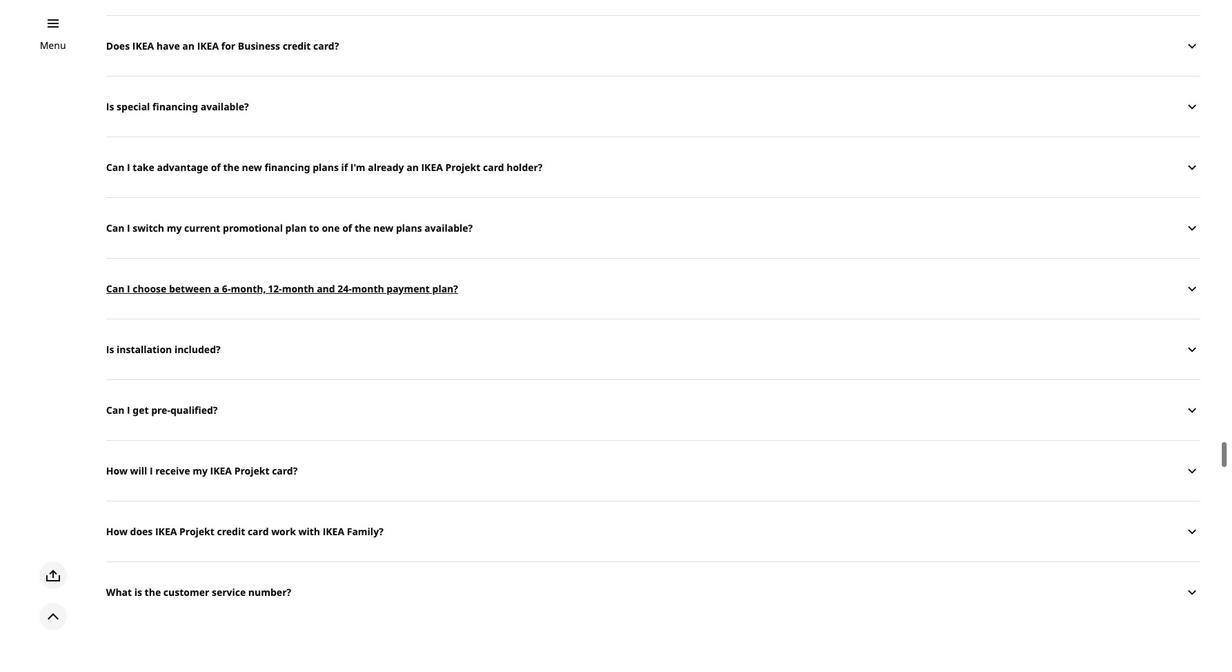 Task type: vqa. For each thing, say whether or not it's contained in the screenshot.
Can I switch my current promotional plan to one of the new plans available? 'Can'
yes



Task type: locate. For each thing, give the bounding box(es) containing it.
0 horizontal spatial card
[[248, 525, 269, 538]]

ikea
[[132, 39, 154, 52], [197, 39, 219, 52], [421, 161, 443, 174], [210, 465, 232, 478], [155, 525, 177, 538], [323, 525, 345, 538]]

my
[[167, 222, 182, 235], [193, 465, 208, 478]]

available? up plan?
[[425, 222, 473, 235]]

promotional
[[223, 222, 283, 235]]

0 vertical spatial financing
[[153, 100, 198, 113]]

0 vertical spatial credit
[[283, 39, 311, 52]]

i
[[127, 161, 130, 174], [127, 222, 130, 235], [127, 282, 130, 295], [127, 404, 130, 417], [150, 465, 153, 478]]

12-
[[269, 282, 282, 295]]

ikea left have
[[132, 39, 154, 52]]

my right switch
[[167, 222, 182, 235]]

1 horizontal spatial card?
[[313, 39, 339, 52]]

1 horizontal spatial of
[[343, 222, 352, 235]]

already
[[368, 161, 404, 174]]

1 horizontal spatial an
[[407, 161, 419, 174]]

1 vertical spatial an
[[407, 161, 419, 174]]

an inside dropdown button
[[407, 161, 419, 174]]

1 horizontal spatial credit
[[283, 39, 311, 52]]

can left take
[[106, 161, 125, 174]]

can for can i switch my current promotional plan to one of the new plans available?
[[106, 222, 125, 235]]

0 horizontal spatial new
[[242, 161, 262, 174]]

can for can i choose between a 6-month, 12-month and 24-month payment plan?
[[106, 282, 125, 295]]

0 vertical spatial projekt
[[446, 161, 481, 174]]

an inside dropdown button
[[183, 39, 195, 52]]

for
[[221, 39, 236, 52]]

month left and
[[282, 282, 314, 295]]

1 can from the top
[[106, 161, 125, 174]]

the right one
[[355, 222, 371, 235]]

1 horizontal spatial new
[[374, 222, 394, 235]]

0 vertical spatial my
[[167, 222, 182, 235]]

1 horizontal spatial the
[[223, 161, 240, 174]]

credit right business
[[283, 39, 311, 52]]

card left work
[[248, 525, 269, 538]]

and
[[317, 282, 335, 295]]

1 vertical spatial credit
[[217, 525, 245, 538]]

0 vertical spatial new
[[242, 161, 262, 174]]

0 vertical spatial card?
[[313, 39, 339, 52]]

how inside dropdown button
[[106, 465, 128, 478]]

i left choose
[[127, 282, 130, 295]]

receive
[[156, 465, 190, 478]]

have
[[157, 39, 180, 52]]

of right one
[[343, 222, 352, 235]]

can inside dropdown button
[[106, 161, 125, 174]]

plans up payment
[[396, 222, 422, 235]]

0 vertical spatial the
[[223, 161, 240, 174]]

0 vertical spatial is
[[106, 100, 114, 113]]

card? up work
[[272, 465, 298, 478]]

an right have
[[183, 39, 195, 52]]

included?
[[175, 343, 221, 356]]

of right advantage
[[211, 161, 221, 174]]

the
[[223, 161, 240, 174], [355, 222, 371, 235], [145, 586, 161, 599]]

i left switch
[[127, 222, 130, 235]]

projekt up how does ikea projekt credit card work with ikea family?
[[235, 465, 270, 478]]

is left the special
[[106, 100, 114, 113]]

is
[[106, 100, 114, 113], [106, 343, 114, 356]]

i inside dropdown button
[[127, 222, 130, 235]]

0 horizontal spatial available?
[[201, 100, 249, 113]]

1 vertical spatial of
[[343, 222, 352, 235]]

plan
[[286, 222, 307, 235]]

i left take
[[127, 161, 130, 174]]

i left "get"
[[127, 404, 130, 417]]

holder?
[[507, 161, 543, 174]]

1 vertical spatial the
[[355, 222, 371, 235]]

1 vertical spatial available?
[[425, 222, 473, 235]]

an right already
[[407, 161, 419, 174]]

advantage
[[157, 161, 209, 174]]

how will i receive my ikea projekt card? button
[[106, 441, 1201, 501]]

of
[[211, 161, 221, 174], [343, 222, 352, 235]]

i right will
[[150, 465, 153, 478]]

1 vertical spatial how
[[106, 525, 128, 538]]

available? down does ikea have an ikea for business credit card?
[[201, 100, 249, 113]]

credit left work
[[217, 525, 245, 538]]

will
[[130, 465, 147, 478]]

does ikea have an ikea for business credit card? button
[[106, 15, 1201, 76]]

is inside dropdown button
[[106, 343, 114, 356]]

0 horizontal spatial my
[[167, 222, 182, 235]]

is inside dropdown button
[[106, 100, 114, 113]]

projekt inside "dropdown button"
[[180, 525, 215, 538]]

0 vertical spatial of
[[211, 161, 221, 174]]

1 horizontal spatial my
[[193, 465, 208, 478]]

2 vertical spatial projekt
[[180, 525, 215, 538]]

financing
[[153, 100, 198, 113], [265, 161, 310, 174]]

how
[[106, 465, 128, 478], [106, 525, 128, 538]]

0 vertical spatial card
[[483, 161, 504, 174]]

0 vertical spatial available?
[[201, 100, 249, 113]]

ikea right receive
[[210, 465, 232, 478]]

0 vertical spatial plans
[[313, 161, 339, 174]]

0 horizontal spatial the
[[145, 586, 161, 599]]

1 vertical spatial is
[[106, 343, 114, 356]]

plans inside dropdown button
[[313, 161, 339, 174]]

qualified?
[[170, 404, 218, 417]]

month
[[282, 282, 314, 295], [352, 282, 384, 295]]

an
[[183, 39, 195, 52], [407, 161, 419, 174]]

can inside dropdown button
[[106, 222, 125, 235]]

family?
[[347, 525, 384, 538]]

projekt
[[446, 161, 481, 174], [235, 465, 270, 478], [180, 525, 215, 538]]

new
[[242, 161, 262, 174], [374, 222, 394, 235]]

can i take advantage of the new financing plans if i'm already an ikea projekt card holder? button
[[106, 137, 1201, 198]]

1 vertical spatial financing
[[265, 161, 310, 174]]

how left does
[[106, 525, 128, 538]]

financing left the if
[[265, 161, 310, 174]]

how inside "dropdown button"
[[106, 525, 128, 538]]

ikea right already
[[421, 161, 443, 174]]

1 is from the top
[[106, 100, 114, 113]]

menu button
[[40, 38, 66, 53]]

1 horizontal spatial available?
[[425, 222, 473, 235]]

1 vertical spatial projekt
[[235, 465, 270, 478]]

new inside dropdown button
[[242, 161, 262, 174]]

card inside dropdown button
[[483, 161, 504, 174]]

is left installation at the left bottom of page
[[106, 343, 114, 356]]

new right one
[[374, 222, 394, 235]]

2 is from the top
[[106, 343, 114, 356]]

2 can from the top
[[106, 222, 125, 235]]

1 vertical spatial card?
[[272, 465, 298, 478]]

0 horizontal spatial an
[[183, 39, 195, 52]]

available? inside dropdown button
[[201, 100, 249, 113]]

0 horizontal spatial credit
[[217, 525, 245, 538]]

4 can from the top
[[106, 404, 125, 417]]

card
[[483, 161, 504, 174], [248, 525, 269, 538]]

1 horizontal spatial projekt
[[235, 465, 270, 478]]

2 vertical spatial the
[[145, 586, 161, 599]]

0 horizontal spatial projekt
[[180, 525, 215, 538]]

0 horizontal spatial card?
[[272, 465, 298, 478]]

card inside "dropdown button"
[[248, 525, 269, 538]]

available?
[[201, 100, 249, 113], [425, 222, 473, 235]]

is installation included?
[[106, 343, 221, 356]]

0 horizontal spatial plans
[[313, 161, 339, 174]]

what
[[106, 586, 132, 599]]

of inside dropdown button
[[211, 161, 221, 174]]

month,
[[231, 282, 266, 295]]

menu
[[40, 39, 66, 52]]

can left switch
[[106, 222, 125, 235]]

1 vertical spatial my
[[193, 465, 208, 478]]

can
[[106, 161, 125, 174], [106, 222, 125, 235], [106, 282, 125, 295], [106, 404, 125, 417]]

plans inside dropdown button
[[396, 222, 422, 235]]

my inside dropdown button
[[167, 222, 182, 235]]

card? right business
[[313, 39, 339, 52]]

is for is special financing available?
[[106, 100, 114, 113]]

can i get pre-qualified? button
[[106, 380, 1201, 441]]

month left payment
[[352, 282, 384, 295]]

financing right the special
[[153, 100, 198, 113]]

1 month from the left
[[282, 282, 314, 295]]

0 horizontal spatial of
[[211, 161, 221, 174]]

1 horizontal spatial financing
[[265, 161, 310, 174]]

1 how from the top
[[106, 465, 128, 478]]

0 vertical spatial how
[[106, 465, 128, 478]]

the right advantage
[[223, 161, 240, 174]]

card?
[[313, 39, 339, 52], [272, 465, 298, 478]]

between
[[169, 282, 211, 295]]

0 vertical spatial an
[[183, 39, 195, 52]]

1 horizontal spatial card
[[483, 161, 504, 174]]

0 horizontal spatial month
[[282, 282, 314, 295]]

how left will
[[106, 465, 128, 478]]

what is the customer service number? button
[[106, 562, 1201, 623]]

i for switch
[[127, 222, 130, 235]]

3 can from the top
[[106, 282, 125, 295]]

how does ikea projekt credit card work with ikea family? button
[[106, 501, 1201, 562]]

projekt right does
[[180, 525, 215, 538]]

credit
[[283, 39, 311, 52], [217, 525, 245, 538]]

plans left the if
[[313, 161, 339, 174]]

projekt inside dropdown button
[[446, 161, 481, 174]]

business
[[238, 39, 280, 52]]

1 vertical spatial plans
[[396, 222, 422, 235]]

1 horizontal spatial month
[[352, 282, 384, 295]]

i'm
[[351, 161, 366, 174]]

my right receive
[[193, 465, 208, 478]]

i for get
[[127, 404, 130, 417]]

is special financing available? button
[[106, 76, 1201, 137]]

the right 'is'
[[145, 586, 161, 599]]

1 vertical spatial new
[[374, 222, 394, 235]]

can left "get"
[[106, 404, 125, 417]]

2 horizontal spatial the
[[355, 222, 371, 235]]

i inside dropdown button
[[127, 161, 130, 174]]

new up promotional
[[242, 161, 262, 174]]

1 horizontal spatial plans
[[396, 222, 422, 235]]

1 vertical spatial card
[[248, 525, 269, 538]]

how will i receive my ikea projekt card?
[[106, 465, 298, 478]]

2 how from the top
[[106, 525, 128, 538]]

projekt left holder?
[[446, 161, 481, 174]]

plans
[[313, 161, 339, 174], [396, 222, 422, 235]]

card left holder?
[[483, 161, 504, 174]]

can left choose
[[106, 282, 125, 295]]

2 horizontal spatial projekt
[[446, 161, 481, 174]]



Task type: describe. For each thing, give the bounding box(es) containing it.
projekt inside dropdown button
[[235, 465, 270, 478]]

can i switch my current promotional plan to one of the new plans available? button
[[106, 198, 1201, 258]]

available? inside dropdown button
[[425, 222, 473, 235]]

does
[[130, 525, 153, 538]]

number?
[[248, 586, 291, 599]]

the inside dropdown button
[[355, 222, 371, 235]]

take
[[133, 161, 155, 174]]

plan?
[[433, 282, 458, 295]]

can i switch my current promotional plan to one of the new plans available?
[[106, 222, 473, 235]]

service
[[212, 586, 246, 599]]

credit inside dropdown button
[[283, 39, 311, 52]]

can i get pre-qualified?
[[106, 404, 218, 417]]

2 month from the left
[[352, 282, 384, 295]]

if
[[341, 161, 348, 174]]

the inside dropdown button
[[223, 161, 240, 174]]

can for can i get pre-qualified?
[[106, 404, 125, 417]]

i for take
[[127, 161, 130, 174]]

work
[[271, 525, 296, 538]]

customer
[[163, 586, 209, 599]]

switch
[[133, 222, 164, 235]]

my inside dropdown button
[[193, 465, 208, 478]]

0 horizontal spatial financing
[[153, 100, 198, 113]]

ikea right does
[[155, 525, 177, 538]]

special
[[117, 100, 150, 113]]

ikea right the with
[[323, 525, 345, 538]]

of inside dropdown button
[[343, 222, 352, 235]]

one
[[322, 222, 340, 235]]

ikea inside dropdown button
[[421, 161, 443, 174]]

is for is installation included?
[[106, 343, 114, 356]]

ikea left for
[[197, 39, 219, 52]]

credit inside "dropdown button"
[[217, 525, 245, 538]]

choose
[[133, 282, 167, 295]]

is installation included? button
[[106, 319, 1201, 380]]

what is the customer service number?
[[106, 586, 291, 599]]

can i take advantage of the new financing plans if i'm already an ikea projekt card holder?
[[106, 161, 543, 174]]

the inside dropdown button
[[145, 586, 161, 599]]

how for how will i receive my ikea projekt card?
[[106, 465, 128, 478]]

can for can i take advantage of the new financing plans if i'm already an ikea projekt card holder?
[[106, 161, 125, 174]]

how does ikea projekt credit card work with ikea family?
[[106, 525, 384, 538]]

to
[[309, 222, 320, 235]]

how for how does ikea projekt credit card work with ikea family?
[[106, 525, 128, 538]]

can i choose between a 6-month, 12-month and 24-month payment plan? button
[[106, 258, 1201, 319]]

installation
[[117, 343, 172, 356]]

is special financing available?
[[106, 100, 249, 113]]

get
[[133, 404, 149, 417]]

pre-
[[151, 404, 170, 417]]

payment
[[387, 282, 430, 295]]

a
[[214, 282, 220, 295]]

6-
[[222, 282, 231, 295]]

24-
[[338, 282, 352, 295]]

is
[[134, 586, 142, 599]]

can i choose between a 6-month, 12-month and 24-month payment plan?
[[106, 282, 458, 295]]

with
[[299, 525, 320, 538]]

does
[[106, 39, 130, 52]]

new inside dropdown button
[[374, 222, 394, 235]]

current
[[184, 222, 221, 235]]

does ikea have an ikea for business credit card?
[[106, 39, 339, 52]]

i for choose
[[127, 282, 130, 295]]



